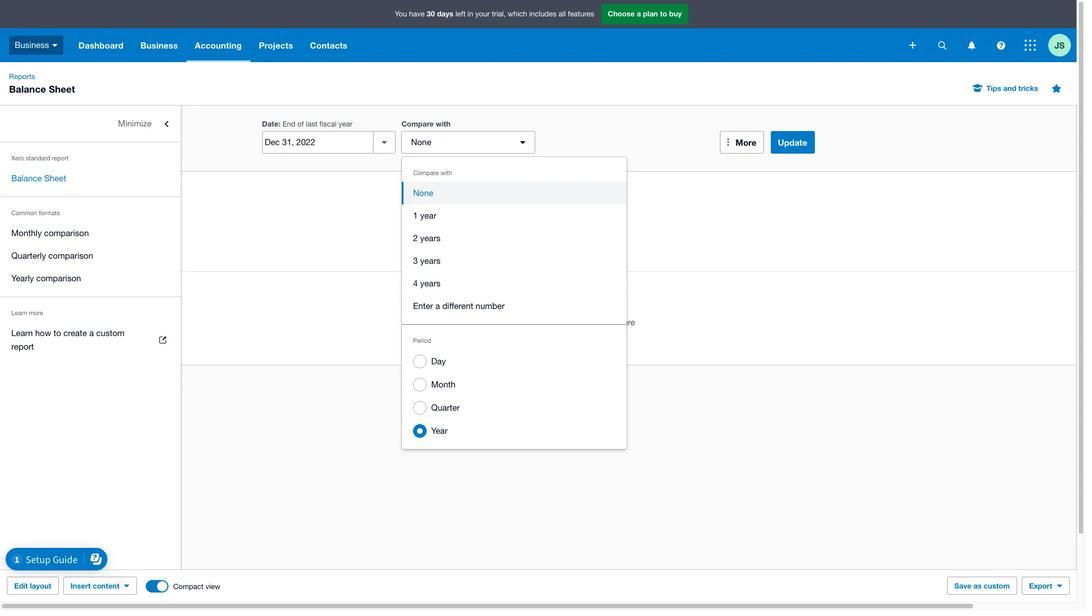 Task type: vqa. For each thing, say whether or not it's contained in the screenshot.
Statement of Cash Flows - Direct Method "link" on the right
no



Task type: locate. For each thing, give the bounding box(es) containing it.
comparison
[[44, 229, 89, 238], [48, 251, 93, 261], [36, 274, 81, 283]]

1 vertical spatial with
[[441, 170, 452, 176]]

1 vertical spatial year
[[421, 211, 437, 221]]

compare with up 1 year
[[413, 170, 452, 176]]

compare with
[[402, 119, 451, 128], [413, 170, 452, 176]]

custom right create
[[96, 329, 125, 338]]

0 vertical spatial sheet
[[49, 83, 75, 95]]

1 horizontal spatial custom
[[985, 582, 1011, 591]]

banner containing js
[[0, 0, 1077, 62]]

a right the enter
[[436, 301, 440, 311]]

1 vertical spatial none
[[413, 188, 434, 198]]

sheet
[[49, 83, 75, 95], [44, 174, 66, 183]]

standard
[[26, 155, 50, 162]]

1 horizontal spatial report
[[52, 155, 69, 162]]

with up none popup button
[[436, 119, 451, 128]]

report right standard
[[52, 155, 69, 162]]

reports balance sheet
[[9, 72, 75, 95]]

and
[[1004, 84, 1017, 93]]

0 vertical spatial balance
[[9, 83, 46, 95]]

1 vertical spatial report
[[11, 342, 34, 352]]

comparison down formats
[[44, 229, 89, 238]]

remove from favorites image
[[1046, 77, 1068, 100]]

to
[[661, 9, 668, 18], [587, 318, 594, 327], [54, 329, 61, 338]]

of inside business as of december 31, 2022
[[37, 230, 44, 240]]

custom
[[96, 329, 125, 338], [985, 582, 1011, 591]]

a for choose
[[637, 9, 642, 18]]

1 vertical spatial years
[[421, 256, 441, 266]]

quarter
[[432, 403, 460, 413]]

comparison for monthly comparison
[[44, 229, 89, 238]]

1 vertical spatial to
[[587, 318, 594, 327]]

list box
[[402, 157, 627, 450]]

3 years
[[413, 256, 441, 266]]

edit layout
[[14, 582, 51, 591]]

balance down reports link
[[9, 83, 46, 95]]

a inside learn how to create a custom report
[[89, 329, 94, 338]]

0 vertical spatial of
[[298, 120, 304, 128]]

accounting
[[195, 40, 242, 50]]

2 vertical spatial a
[[89, 329, 94, 338]]

2 years from the top
[[421, 256, 441, 266]]

0 vertical spatial custom
[[96, 329, 125, 338]]

1 horizontal spatial of
[[298, 120, 304, 128]]

xero standard report
[[11, 155, 69, 162]]

0 horizontal spatial to
[[54, 329, 61, 338]]

1 horizontal spatial a
[[436, 301, 440, 311]]

0 vertical spatial compare with
[[402, 119, 451, 128]]

compare up 1 year
[[413, 170, 439, 176]]

learn more
[[11, 310, 43, 317]]

years right 4
[[421, 279, 441, 288]]

svg image
[[939, 41, 947, 49], [969, 41, 976, 49], [910, 42, 917, 49], [52, 44, 58, 47]]

years right 3
[[421, 256, 441, 266]]

sheet down xero standard report
[[44, 174, 66, 183]]

0 vertical spatial a
[[637, 9, 642, 18]]

custom right as
[[985, 582, 1011, 591]]

balance down 'xero'
[[11, 174, 42, 183]]

year
[[339, 120, 353, 128], [421, 211, 437, 221]]

learn down learn more
[[11, 329, 33, 338]]

1 vertical spatial balance
[[11, 174, 42, 183]]

update button
[[771, 131, 815, 154]]

learn for learn more
[[11, 310, 27, 317]]

none right list of convenience dates image
[[411, 137, 432, 147]]

to right how at the bottom left of the page
[[54, 329, 61, 338]]

years right 2
[[421, 234, 441, 243]]

0 vertical spatial comparison
[[44, 229, 89, 238]]

export button
[[1023, 577, 1071, 596]]

a right create
[[89, 329, 94, 338]]

1 vertical spatial sheet
[[44, 174, 66, 183]]

year right the fiscal
[[339, 120, 353, 128]]

comparison for yearly comparison
[[36, 274, 81, 283]]

navigation containing dashboard
[[70, 28, 902, 62]]

js
[[1055, 40, 1066, 50]]

projects
[[259, 40, 293, 50]]

compare up none popup button
[[402, 119, 434, 128]]

tips
[[987, 84, 1002, 93]]

2 vertical spatial years
[[421, 279, 441, 288]]

2 vertical spatial comparison
[[36, 274, 81, 283]]

year right 1
[[421, 211, 437, 221]]

4 years
[[413, 279, 441, 288]]

comparison down quarterly comparison
[[36, 274, 81, 283]]

2 learn from the top
[[11, 329, 33, 338]]

learn inside learn how to create a custom report
[[11, 329, 33, 338]]

contacts button
[[302, 28, 356, 62]]

business
[[15, 40, 49, 50], [141, 40, 178, 50], [25, 217, 59, 226]]

choose a plan to buy
[[608, 9, 682, 18]]

balance sheet link
[[0, 167, 181, 190]]

0 vertical spatial none
[[411, 137, 432, 147]]

learn
[[11, 310, 27, 317], [11, 329, 33, 338]]

group containing none
[[402, 157, 627, 450]]

compare with up none popup button
[[402, 119, 451, 128]]

svg image up tips and tricks button
[[997, 41, 1006, 49]]

none button
[[402, 131, 536, 154]]

balance
[[9, 83, 46, 95], [11, 174, 42, 183]]

1 year
[[413, 211, 437, 221]]

number
[[476, 301, 505, 311]]

list of convenience dates image
[[374, 131, 396, 154]]

view
[[206, 583, 221, 591]]

0 horizontal spatial year
[[339, 120, 353, 128]]

0 horizontal spatial a
[[89, 329, 94, 338]]

1 vertical spatial learn
[[11, 329, 33, 338]]

save as custom button
[[948, 577, 1018, 596]]

0 horizontal spatial of
[[37, 230, 44, 240]]

0 vertical spatial learn
[[11, 310, 27, 317]]

learn for learn how to create a custom report
[[11, 329, 33, 338]]

reports link
[[5, 71, 40, 83]]

2 years
[[413, 234, 441, 243]]

trial,
[[492, 10, 506, 18]]

1 years from the top
[[421, 234, 441, 243]]

insert
[[71, 582, 91, 591]]

1 horizontal spatial year
[[421, 211, 437, 221]]

years
[[421, 234, 441, 243], [421, 256, 441, 266], [421, 279, 441, 288]]

svg image left js at the top of the page
[[1025, 40, 1037, 51]]

layout
[[30, 582, 51, 591]]

0 vertical spatial years
[[421, 234, 441, 243]]

compare
[[402, 119, 434, 128], [413, 170, 439, 176]]

0 horizontal spatial custom
[[96, 329, 125, 338]]

of right as
[[37, 230, 44, 240]]

with down none popup button
[[441, 170, 452, 176]]

date
[[262, 119, 279, 128]]

banner
[[0, 0, 1077, 62]]

none up 1 year
[[413, 188, 434, 198]]

none inside popup button
[[411, 137, 432, 147]]

a inside enter a different number button
[[436, 301, 440, 311]]

of left last
[[298, 120, 304, 128]]

a
[[637, 9, 642, 18], [436, 301, 440, 311], [89, 329, 94, 338]]

1 vertical spatial compare
[[413, 170, 439, 176]]

navigation
[[70, 28, 902, 62]]

1 vertical spatial custom
[[985, 582, 1011, 591]]

to left show
[[587, 318, 594, 327]]

report down learn more
[[11, 342, 34, 352]]

dashboard link
[[70, 28, 132, 62]]

period
[[413, 338, 432, 344]]

4
[[413, 279, 418, 288]]

a for enter
[[436, 301, 440, 311]]

0 vertical spatial year
[[339, 120, 353, 128]]

a left plan in the right of the page
[[637, 9, 642, 18]]

learn left more at the bottom left
[[11, 310, 27, 317]]

sheet up "minimize" button
[[49, 83, 75, 95]]

dashboard
[[79, 40, 124, 50]]

which
[[508, 10, 528, 18]]

0 vertical spatial to
[[661, 9, 668, 18]]

svg image
[[1025, 40, 1037, 51], [997, 41, 1006, 49]]

monthly comparison
[[11, 229, 89, 238]]

month
[[432, 380, 456, 390]]

tips and tricks
[[987, 84, 1039, 93]]

group
[[402, 157, 627, 450]]

features
[[568, 10, 595, 18]]

you
[[395, 10, 407, 18]]

projects button
[[251, 28, 302, 62]]

1 learn from the top
[[11, 310, 27, 317]]

Select end date field
[[263, 132, 374, 153]]

1 vertical spatial a
[[436, 301, 440, 311]]

2022
[[103, 230, 121, 240]]

1 vertical spatial of
[[37, 230, 44, 240]]

left
[[456, 10, 466, 18]]

1 vertical spatial comparison
[[48, 251, 93, 261]]

common
[[11, 210, 37, 217]]

quarter button
[[402, 396, 627, 420]]

compact view
[[173, 583, 221, 591]]

quarterly comparison
[[11, 251, 93, 261]]

comparison down december at the left of page
[[48, 251, 93, 261]]

0 vertical spatial report
[[52, 155, 69, 162]]

0 horizontal spatial report
[[11, 342, 34, 352]]

have
[[409, 10, 425, 18]]

business button
[[0, 28, 70, 62]]

to left buy
[[661, 9, 668, 18]]

2 horizontal spatial a
[[637, 9, 642, 18]]

years for 3 years
[[421, 256, 441, 266]]

2 vertical spatial to
[[54, 329, 61, 338]]

1 horizontal spatial to
[[587, 318, 594, 327]]

3 years from the top
[[421, 279, 441, 288]]



Task type: describe. For each thing, give the bounding box(es) containing it.
buy
[[670, 9, 682, 18]]

export
[[1030, 582, 1053, 591]]

year inside date : end of last fiscal year
[[339, 120, 353, 128]]

save as custom
[[955, 582, 1011, 591]]

nothing
[[554, 318, 584, 327]]

edit layout button
[[7, 577, 59, 596]]

quarterly comparison link
[[0, 245, 181, 268]]

nothing to show here
[[554, 318, 636, 327]]

with inside list box
[[441, 170, 452, 176]]

js button
[[1049, 28, 1077, 62]]

in
[[468, 10, 474, 18]]

business as of december 31, 2022
[[25, 217, 121, 240]]

2 horizontal spatial to
[[661, 9, 668, 18]]

more
[[29, 310, 43, 317]]

contacts
[[310, 40, 348, 50]]

you have 30 days left in your trial, which includes all features
[[395, 9, 595, 18]]

0 vertical spatial with
[[436, 119, 451, 128]]

to inside report output element
[[587, 318, 594, 327]]

business inside business as of december 31, 2022
[[25, 217, 59, 226]]

:
[[279, 119, 281, 128]]

more
[[736, 137, 757, 148]]

balance sheet
[[11, 174, 66, 183]]

report inside learn how to create a custom report
[[11, 342, 34, 352]]

learn how to create a custom report
[[11, 329, 125, 352]]

enter a different number
[[413, 301, 505, 311]]

month button
[[402, 373, 627, 396]]

day
[[432, 357, 446, 367]]

create
[[63, 329, 87, 338]]

different
[[443, 301, 474, 311]]

tricks
[[1019, 84, 1039, 93]]

as
[[974, 582, 982, 591]]

Report title field
[[21, 186, 1080, 212]]

learn how to create a custom report link
[[0, 322, 181, 359]]

svg image inside business popup button
[[52, 44, 58, 47]]

monthly
[[11, 229, 42, 238]]

as
[[25, 230, 35, 240]]

all
[[559, 10, 566, 18]]

monthly comparison link
[[0, 222, 181, 245]]

sheet inside reports balance sheet
[[49, 83, 75, 95]]

save
[[955, 582, 972, 591]]

business button
[[132, 28, 187, 62]]

tips and tricks button
[[967, 79, 1046, 97]]

0 horizontal spatial svg image
[[997, 41, 1006, 49]]

2
[[413, 234, 418, 243]]

1 vertical spatial compare with
[[413, 170, 452, 176]]

insert content
[[71, 582, 120, 591]]

yearly comparison link
[[0, 268, 181, 290]]

none button
[[402, 182, 627, 205]]

your
[[476, 10, 490, 18]]

none inside button
[[413, 188, 434, 198]]

report output element
[[25, 251, 1086, 352]]

enter a different number button
[[402, 295, 627, 318]]

of inside date : end of last fiscal year
[[298, 120, 304, 128]]

content
[[93, 582, 120, 591]]

reports
[[9, 72, 35, 81]]

list box containing none
[[402, 157, 627, 450]]

edit
[[14, 582, 28, 591]]

how
[[35, 329, 51, 338]]

business inside popup button
[[15, 40, 49, 50]]

year inside list box
[[421, 211, 437, 221]]

compare inside list box
[[413, 170, 439, 176]]

year
[[432, 426, 448, 436]]

business inside dropdown button
[[141, 40, 178, 50]]

days
[[437, 9, 454, 18]]

year button
[[402, 420, 627, 443]]

minimize
[[118, 119, 152, 128]]

0 vertical spatial compare
[[402, 119, 434, 128]]

balance inside reports balance sheet
[[9, 83, 46, 95]]

december
[[47, 230, 86, 240]]

yearly
[[11, 274, 34, 283]]

xero
[[11, 155, 24, 162]]

to inside learn how to create a custom report
[[54, 329, 61, 338]]

yearly comparison
[[11, 274, 81, 283]]

plan
[[644, 9, 659, 18]]

formats
[[39, 210, 60, 217]]

show
[[597, 318, 617, 327]]

comparison for quarterly comparison
[[48, 251, 93, 261]]

day button
[[402, 350, 627, 373]]

1
[[413, 211, 418, 221]]

compact
[[173, 583, 204, 591]]

3
[[413, 256, 418, 266]]

years for 2 years
[[421, 234, 441, 243]]

end
[[283, 120, 296, 128]]

custom inside button
[[985, 582, 1011, 591]]

1 horizontal spatial svg image
[[1025, 40, 1037, 51]]

custom inside learn how to create a custom report
[[96, 329, 125, 338]]

fiscal
[[320, 120, 337, 128]]

years for 4 years
[[421, 279, 441, 288]]

common formats
[[11, 210, 60, 217]]

date : end of last fiscal year
[[262, 119, 353, 128]]

last
[[306, 120, 318, 128]]

30
[[427, 9, 435, 18]]

choose
[[608, 9, 635, 18]]

update
[[779, 137, 808, 148]]



